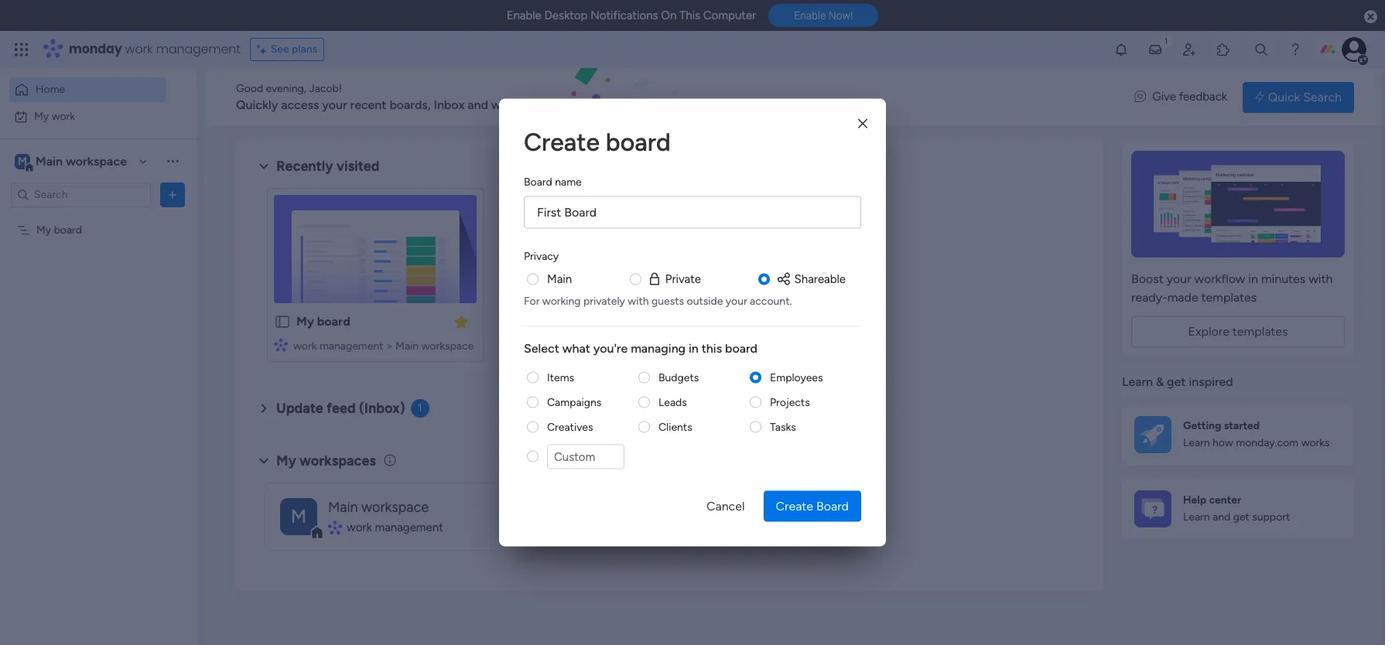 Task type: describe. For each thing, give the bounding box(es) containing it.
and inside help center learn and get support
[[1213, 511, 1231, 524]]

board name
[[524, 175, 582, 188]]

close image
[[858, 118, 868, 129]]

&
[[1156, 375, 1164, 389]]

quickly
[[236, 98, 278, 112]]

in inside boost your workflow in minutes with ready-made templates
[[1249, 272, 1258, 286]]

home button
[[9, 77, 166, 102]]

computer
[[703, 9, 756, 22]]

help center learn and get support
[[1183, 494, 1290, 524]]

work inside button
[[52, 110, 75, 123]]

see
[[271, 43, 289, 56]]

my board list box
[[0, 214, 197, 452]]

items
[[547, 371, 574, 384]]

explore
[[1188, 324, 1230, 339]]

explore templates
[[1188, 324, 1288, 339]]

work management > main workspace
[[293, 340, 474, 353]]

close recently visited image
[[255, 157, 273, 176]]

projects
[[770, 395, 810, 409]]

account.
[[750, 294, 792, 307]]

in inside the select what you're managing in this board heading
[[689, 341, 699, 355]]

create board heading
[[524, 123, 861, 161]]

create board button
[[763, 491, 861, 522]]

work right "monday" in the left top of the page
[[125, 40, 153, 58]]

inspired
[[1189, 375, 1233, 389]]

learn & get inspired
[[1122, 375, 1233, 389]]

guests
[[652, 294, 684, 307]]

2 vertical spatial workspace
[[361, 499, 429, 516]]

your inside "good evening, jacob! quickly access your recent boards, inbox and workspaces"
[[322, 98, 347, 112]]

1 horizontal spatial workspace image
[[280, 498, 317, 535]]

give feedback
[[1152, 90, 1227, 104]]

Search in workspace field
[[33, 186, 129, 204]]

1 vertical spatial main workspace
[[328, 499, 429, 516]]

Board name field
[[524, 196, 861, 229]]

good evening, jacob! quickly access your recent boards, inbox and workspaces
[[236, 82, 557, 112]]

work right component icon
[[347, 521, 372, 535]]

on
[[661, 9, 677, 22]]

learn for getting
[[1183, 437, 1210, 450]]

main inside workspace selection element
[[36, 154, 63, 168]]

select product image
[[14, 42, 29, 57]]

cancel
[[707, 499, 745, 513]]

see plans
[[271, 43, 317, 56]]

name
[[555, 175, 582, 188]]

made
[[1168, 290, 1198, 305]]

board inside button
[[816, 499, 849, 513]]

my right public board image
[[296, 314, 314, 329]]

create board
[[776, 499, 849, 513]]

workspace inside workspace selection element
[[66, 154, 127, 168]]

campaigns
[[547, 395, 602, 409]]

plans
[[292, 43, 317, 56]]

main right >
[[395, 340, 419, 353]]

select what you're managing in this board heading
[[524, 339, 861, 358]]

learn for help
[[1183, 511, 1210, 524]]

privacy
[[524, 250, 559, 263]]

quick search
[[1268, 89, 1342, 104]]

how
[[1213, 437, 1233, 450]]

management for work management
[[375, 521, 443, 535]]

create for create board
[[524, 127, 600, 157]]

started
[[1224, 419, 1260, 432]]

dapulse close image
[[1364, 9, 1378, 25]]

work management
[[347, 521, 443, 535]]

this
[[679, 9, 700, 22]]

open update feed (inbox) image
[[255, 399, 273, 418]]

main button
[[547, 270, 572, 288]]

boards,
[[390, 98, 431, 112]]

v2 user feedback image
[[1135, 88, 1146, 106]]

select what you're managing in this board
[[524, 341, 758, 355]]

>
[[386, 340, 393, 353]]

my workspaces
[[276, 453, 376, 470]]

1 image
[[1159, 32, 1173, 49]]

monday work management
[[69, 40, 240, 58]]

my work button
[[9, 104, 166, 129]]

center
[[1209, 494, 1242, 507]]

clients
[[659, 420, 692, 433]]

0 vertical spatial get
[[1167, 375, 1186, 389]]

public board image
[[274, 313, 291, 330]]

with inside boost your workflow in minutes with ready-made templates
[[1309, 272, 1333, 286]]

desktop
[[544, 9, 588, 22]]

visited
[[337, 158, 380, 175]]

inbox image
[[1148, 42, 1163, 57]]

getting started element
[[1122, 404, 1354, 465]]

recently visited
[[276, 158, 380, 175]]

main workspace inside workspace selection element
[[36, 154, 127, 168]]

private
[[665, 272, 701, 286]]

boost
[[1131, 272, 1164, 286]]

main up component icon
[[328, 499, 358, 516]]

enable now!
[[794, 9, 853, 22]]

1
[[418, 402, 422, 415]]

minutes
[[1261, 272, 1306, 286]]

help
[[1183, 494, 1207, 507]]

my board inside list box
[[36, 223, 82, 236]]

0 horizontal spatial workspace image
[[15, 153, 30, 170]]

management for work management > main workspace
[[320, 340, 383, 353]]

workflow
[[1195, 272, 1245, 286]]

recent
[[350, 98, 387, 112]]

support
[[1252, 511, 1290, 524]]

creatives
[[547, 420, 593, 433]]

feed
[[327, 400, 356, 417]]

notifications image
[[1114, 42, 1129, 57]]

your inside boost your workflow in minutes with ready-made templates
[[1167, 272, 1191, 286]]

remove from favorites image
[[453, 314, 469, 329]]

1 horizontal spatial my board
[[296, 314, 350, 329]]

get inside help center learn and get support
[[1233, 511, 1250, 524]]

privacy heading
[[524, 248, 559, 264]]

0 horizontal spatial workspaces
[[300, 453, 376, 470]]

explore templates button
[[1131, 317, 1345, 347]]

this
[[702, 341, 722, 355]]

workspaces inside "good evening, jacob! quickly access your recent boards, inbox and workspaces"
[[491, 98, 557, 112]]

update
[[276, 400, 323, 417]]

component image
[[328, 521, 341, 535]]



Task type: locate. For each thing, give the bounding box(es) containing it.
0 vertical spatial my board
[[36, 223, 82, 236]]

get
[[1167, 375, 1186, 389], [1233, 511, 1250, 524]]

enable left desktop
[[507, 9, 542, 22]]

cancel button
[[694, 491, 757, 522]]

0 horizontal spatial my board
[[36, 223, 82, 236]]

1 horizontal spatial and
[[1213, 511, 1231, 524]]

privacy element
[[524, 270, 861, 308]]

1 vertical spatial workspace image
[[280, 498, 317, 535]]

apps image
[[1216, 42, 1231, 57]]

main workspace up search in workspace field
[[36, 154, 127, 168]]

now!
[[829, 9, 853, 22]]

monday
[[69, 40, 122, 58]]

1 vertical spatial create
[[776, 499, 813, 513]]

my right the 'close my workspaces' icon
[[276, 453, 296, 470]]

your up made
[[1167, 272, 1191, 286]]

0 vertical spatial learn
[[1122, 375, 1153, 389]]

search everything image
[[1254, 42, 1269, 57]]

templates inside boost your workflow in minutes with ready-made templates
[[1202, 290, 1257, 305]]

select what you're managing in this board option group
[[524, 370, 861, 479]]

my inside button
[[34, 110, 49, 123]]

ready-
[[1131, 290, 1168, 305]]

1 vertical spatial templates
[[1233, 324, 1288, 339]]

getting
[[1183, 419, 1222, 432]]

1 horizontal spatial create
[[776, 499, 813, 513]]

1 horizontal spatial enable
[[794, 9, 826, 22]]

select
[[524, 341, 559, 355]]

feedback
[[1179, 90, 1227, 104]]

m inside workspace selection element
[[18, 154, 27, 168]]

0 vertical spatial workspace
[[66, 154, 127, 168]]

1 vertical spatial m
[[291, 505, 307, 527]]

in left the this
[[689, 341, 699, 355]]

main workspace
[[36, 154, 127, 168], [328, 499, 429, 516]]

enable now! button
[[769, 4, 879, 27]]

work down home
[[52, 110, 75, 123]]

0 vertical spatial m
[[18, 154, 27, 168]]

templates inside button
[[1233, 324, 1288, 339]]

my board right public board image
[[296, 314, 350, 329]]

my down home
[[34, 110, 49, 123]]

component image
[[274, 338, 288, 352]]

your down jacob!
[[322, 98, 347, 112]]

shareable button
[[776, 270, 846, 288]]

with
[[1309, 272, 1333, 286], [628, 294, 649, 307]]

private button
[[647, 270, 701, 288]]

your right outside
[[726, 294, 747, 307]]

1 vertical spatial learn
[[1183, 437, 1210, 450]]

main up working
[[547, 272, 572, 286]]

enable left now!
[[794, 9, 826, 22]]

main
[[36, 154, 63, 168], [547, 272, 572, 286], [395, 340, 419, 353], [328, 499, 358, 516]]

shareable
[[794, 272, 846, 286]]

option
[[0, 216, 197, 219]]

employees
[[770, 371, 823, 384]]

0 horizontal spatial your
[[322, 98, 347, 112]]

1 horizontal spatial get
[[1233, 511, 1250, 524]]

for working privately with guests outside your account.
[[524, 294, 792, 307]]

templates down workflow
[[1202, 290, 1257, 305]]

workspace image
[[15, 153, 30, 170], [280, 498, 317, 535]]

learn down help
[[1183, 511, 1210, 524]]

main inside privacy element
[[547, 272, 572, 286]]

home
[[36, 83, 65, 96]]

privately
[[584, 294, 625, 307]]

tasks
[[770, 420, 796, 433]]

your
[[322, 98, 347, 112], [1167, 272, 1191, 286], [726, 294, 747, 307]]

main down my work
[[36, 154, 63, 168]]

templates image image
[[1136, 151, 1340, 258]]

jacob!
[[309, 82, 342, 95]]

monday.com
[[1236, 437, 1299, 450]]

give
[[1152, 90, 1176, 104]]

1 horizontal spatial with
[[1309, 272, 1333, 286]]

access
[[281, 98, 319, 112]]

0 horizontal spatial with
[[628, 294, 649, 307]]

management left >
[[320, 340, 383, 353]]

0 horizontal spatial main workspace
[[36, 154, 127, 168]]

Custom field
[[547, 444, 625, 469]]

0 horizontal spatial get
[[1167, 375, 1186, 389]]

enable for enable desktop notifications on this computer
[[507, 9, 542, 22]]

with right minutes
[[1309, 272, 1333, 286]]

create board
[[524, 127, 671, 157]]

workspaces down update feed (inbox) at the bottom
[[300, 453, 376, 470]]

with inside privacy element
[[628, 294, 649, 307]]

work
[[125, 40, 153, 58], [52, 110, 75, 123], [293, 340, 317, 353], [347, 521, 372, 535]]

1 vertical spatial management
[[320, 340, 383, 353]]

1 vertical spatial workspace
[[421, 340, 474, 353]]

learn inside getting started learn how monday.com works
[[1183, 437, 1210, 450]]

working
[[542, 294, 581, 307]]

2 horizontal spatial your
[[1167, 272, 1191, 286]]

workspace down remove from favorites icon
[[421, 340, 474, 353]]

update feed (inbox)
[[276, 400, 405, 417]]

board
[[606, 127, 671, 157], [54, 223, 82, 236], [317, 314, 350, 329], [725, 341, 758, 355]]

board inside heading
[[524, 175, 552, 188]]

workspace
[[66, 154, 127, 168], [421, 340, 474, 353], [361, 499, 429, 516]]

board
[[524, 175, 552, 188], [816, 499, 849, 513]]

1 horizontal spatial in
[[1249, 272, 1258, 286]]

your inside privacy element
[[726, 294, 747, 307]]

jacob simon image
[[1342, 37, 1367, 62]]

learn
[[1122, 375, 1153, 389], [1183, 437, 1210, 450], [1183, 511, 1210, 524]]

1 horizontal spatial board
[[816, 499, 849, 513]]

workspaces right the inbox
[[491, 98, 557, 112]]

help center element
[[1122, 478, 1354, 540]]

enable desktop notifications on this computer
[[507, 9, 756, 22]]

my
[[34, 110, 49, 123], [36, 223, 51, 236], [296, 314, 314, 329], [276, 453, 296, 470]]

1 horizontal spatial your
[[726, 294, 747, 307]]

management up good
[[156, 40, 240, 58]]

my board down search in workspace field
[[36, 223, 82, 236]]

create
[[524, 127, 600, 157], [776, 499, 813, 513]]

get down the center
[[1233, 511, 1250, 524]]

managing
[[631, 341, 686, 355]]

0 vertical spatial management
[[156, 40, 240, 58]]

close my workspaces image
[[255, 452, 273, 470]]

0 vertical spatial with
[[1309, 272, 1333, 286]]

m
[[18, 154, 27, 168], [291, 505, 307, 527]]

0 vertical spatial and
[[468, 98, 488, 112]]

works
[[1301, 437, 1330, 450]]

get right &
[[1167, 375, 1186, 389]]

you're
[[593, 341, 628, 355]]

help image
[[1288, 42, 1303, 57]]

inbox
[[434, 98, 465, 112]]

learn down getting
[[1183, 437, 1210, 450]]

create right cancel
[[776, 499, 813, 513]]

workspaces
[[491, 98, 557, 112], [300, 453, 376, 470]]

1 horizontal spatial m
[[291, 505, 307, 527]]

enable
[[507, 9, 542, 22], [794, 9, 826, 22]]

work right component image at bottom
[[293, 340, 317, 353]]

1 vertical spatial workspaces
[[300, 453, 376, 470]]

with left "guests"
[[628, 294, 649, 307]]

board inside list box
[[54, 223, 82, 236]]

and right the inbox
[[468, 98, 488, 112]]

1 vertical spatial with
[[628, 294, 649, 307]]

templates
[[1202, 290, 1257, 305], [1233, 324, 1288, 339]]

0 horizontal spatial create
[[524, 127, 600, 157]]

0 vertical spatial templates
[[1202, 290, 1257, 305]]

workspace selection element
[[15, 152, 129, 172]]

outside
[[687, 294, 723, 307]]

see plans button
[[250, 38, 324, 61]]

2 vertical spatial your
[[726, 294, 747, 307]]

workspace up search in workspace field
[[66, 154, 127, 168]]

0 vertical spatial board
[[524, 175, 552, 188]]

v2 bolt switch image
[[1255, 89, 1264, 106]]

0 horizontal spatial in
[[689, 341, 699, 355]]

leads
[[659, 395, 687, 409]]

management
[[156, 40, 240, 58], [320, 340, 383, 353], [375, 521, 443, 535]]

create for create board
[[776, 499, 813, 513]]

quick
[[1268, 89, 1300, 104]]

my work
[[34, 110, 75, 123]]

templates right explore
[[1233, 324, 1288, 339]]

0 horizontal spatial enable
[[507, 9, 542, 22]]

main workspace up work management
[[328, 499, 429, 516]]

invite members image
[[1182, 42, 1197, 57]]

1 horizontal spatial workspaces
[[491, 98, 557, 112]]

learn inside help center learn and get support
[[1183, 511, 1210, 524]]

0 vertical spatial workspace image
[[15, 153, 30, 170]]

0 vertical spatial your
[[322, 98, 347, 112]]

what
[[562, 341, 590, 355]]

1 vertical spatial and
[[1213, 511, 1231, 524]]

2 vertical spatial learn
[[1183, 511, 1210, 524]]

1 vertical spatial get
[[1233, 511, 1250, 524]]

search
[[1303, 89, 1342, 104]]

enable for enable now!
[[794, 9, 826, 22]]

evening,
[[266, 82, 306, 95]]

0 horizontal spatial board
[[524, 175, 552, 188]]

workspace up work management
[[361, 499, 429, 516]]

0 vertical spatial create
[[524, 127, 600, 157]]

create inside heading
[[524, 127, 600, 157]]

for
[[524, 294, 540, 307]]

recently
[[276, 158, 333, 175]]

good
[[236, 82, 263, 95]]

budgets
[[659, 371, 699, 384]]

1 vertical spatial board
[[816, 499, 849, 513]]

create up name
[[524, 127, 600, 157]]

0 vertical spatial main workspace
[[36, 154, 127, 168]]

quick search button
[[1243, 82, 1354, 113]]

2 vertical spatial management
[[375, 521, 443, 535]]

1 vertical spatial my board
[[296, 314, 350, 329]]

management right component icon
[[375, 521, 443, 535]]

1 vertical spatial your
[[1167, 272, 1191, 286]]

my down search in workspace field
[[36, 223, 51, 236]]

0 vertical spatial in
[[1249, 272, 1258, 286]]

learn left &
[[1122, 375, 1153, 389]]

create inside button
[[776, 499, 813, 513]]

0 vertical spatial workspaces
[[491, 98, 557, 112]]

notifications
[[591, 9, 658, 22]]

and down the center
[[1213, 511, 1231, 524]]

in
[[1249, 272, 1258, 286], [689, 341, 699, 355]]

0 horizontal spatial and
[[468, 98, 488, 112]]

1 horizontal spatial main workspace
[[328, 499, 429, 516]]

board name heading
[[524, 174, 582, 190]]

0 horizontal spatial m
[[18, 154, 27, 168]]

enable inside button
[[794, 9, 826, 22]]

1 vertical spatial in
[[689, 341, 699, 355]]

getting started learn how monday.com works
[[1183, 419, 1330, 450]]

my inside list box
[[36, 223, 51, 236]]

and inside "good evening, jacob! quickly access your recent boards, inbox and workspaces"
[[468, 98, 488, 112]]

in left minutes
[[1249, 272, 1258, 286]]



Task type: vqa. For each thing, say whether or not it's contained in the screenshot.
Select one of the items you'd like to manage at the left top of the page
no



